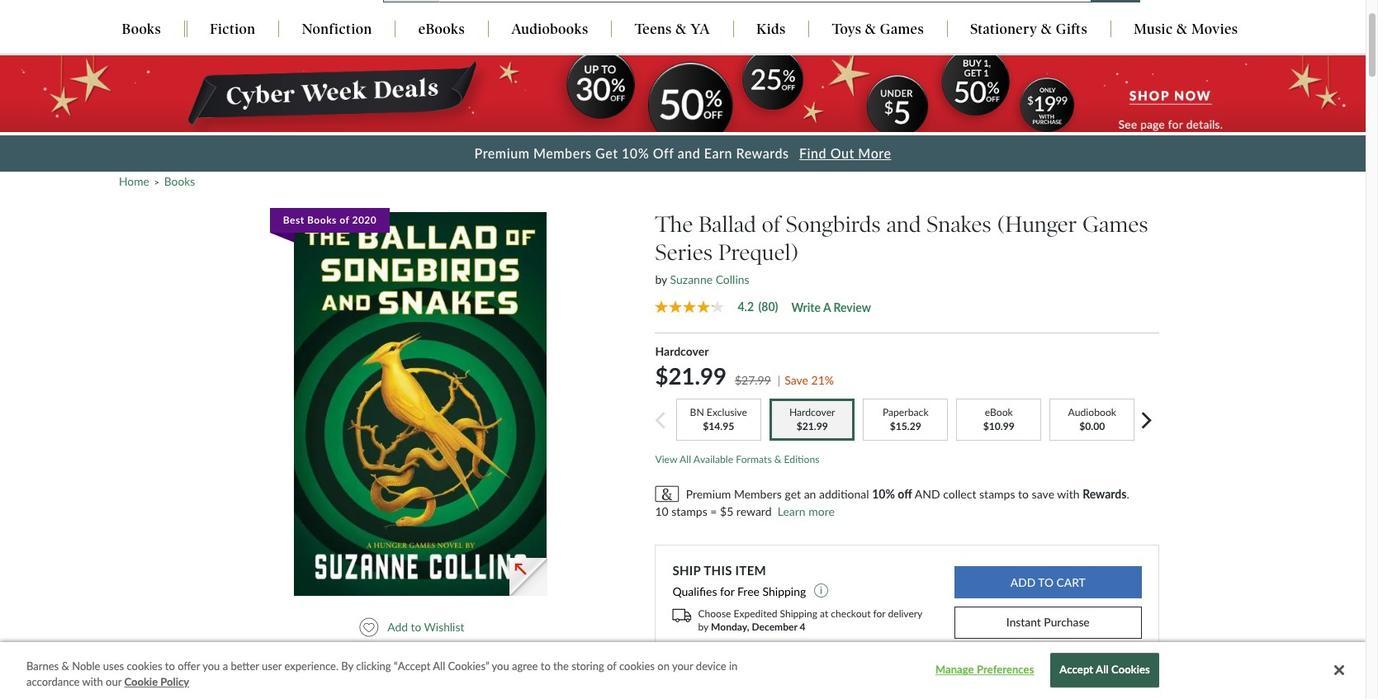 Task type: vqa. For each thing, say whether or not it's contained in the screenshot.
cart Image
no



Task type: describe. For each thing, give the bounding box(es) containing it.
accept all cookies
[[1060, 664, 1151, 677]]

to right add
[[411, 621, 422, 635]]

in
[[729, 660, 738, 673]]

$27.99
[[735, 373, 771, 387]]

the hunger games
[[315, 658, 412, 672]]

shipping inside ship this item qualifies for free shipping
[[763, 585, 807, 599]]

rewards inside premium members get an additional 10% off and collect stamps to save with rewards . 10 stamps = $5 reward learn more
[[1083, 487, 1127, 501]]

the for hunger
[[315, 658, 334, 672]]

noble
[[72, 660, 100, 673]]

off
[[898, 487, 913, 501]]

preferences
[[977, 664, 1035, 677]]

nonfiction
[[302, 21, 372, 38]]

the ballad of songbirds and snakes (hunger games series prequel) by suzanne collins
[[656, 211, 1149, 287]]

review
[[834, 300, 872, 314]]

to left the
[[541, 660, 551, 673]]

premium members get an additional 10% off and collect stamps to save with rewards . 10 stamps = $5 reward learn more
[[656, 487, 1130, 518]]

games for the hunger games
[[377, 658, 412, 672]]

by inside choose expedited shipping at checkout for delivery by
[[699, 621, 709, 634]]

4.2
[[738, 300, 754, 314]]

instant purchase
[[1007, 616, 1090, 630]]

for inside choose expedited shipping at checkout for delivery by
[[874, 608, 886, 620]]

Search by Title, Author, Keyword or ISBN text field
[[438, 0, 1092, 3]]

of for songbirds
[[762, 211, 781, 238]]

on
[[658, 660, 670, 673]]

add to wishlist
[[388, 621, 465, 635]]

purchase
[[1045, 616, 1090, 630]]

by inside the ballad of songbirds and snakes (hunger games series prequel) by suzanne collins
[[656, 272, 668, 287]]

2 cookies from the left
[[620, 660, 655, 673]]

and
[[915, 487, 941, 501]]

agree
[[512, 660, 538, 673]]

cyber week deals! shop now image
[[0, 56, 1366, 132]]

ship
[[673, 564, 701, 578]]

& for music & movies
[[1177, 21, 1188, 38]]

ballad
[[699, 211, 757, 238]]

bn
[[690, 406, 705, 419]]

all for view
[[680, 453, 691, 466]]

check image
[[299, 662, 309, 670]]

item
[[736, 564, 767, 578]]

teens & ya button
[[612, 21, 733, 39]]

games inside the ballad of songbirds and snakes (hunger games series prequel) by suzanne collins
[[1083, 211, 1149, 238]]

0 vertical spatial 10%
[[622, 145, 650, 161]]

accept all cookies button
[[1051, 654, 1160, 688]]

device
[[696, 660, 727, 673]]

$15.29
[[890, 420, 921, 433]]

hardcover
[[656, 345, 709, 359]]

cookies"
[[448, 660, 490, 673]]

barnes
[[26, 660, 59, 673]]

uses
[[103, 660, 124, 673]]

books button
[[99, 21, 184, 39]]

manage
[[936, 664, 975, 677]]

user
[[262, 660, 282, 673]]

the
[[554, 660, 569, 673]]

2020
[[352, 214, 377, 226]]

4.2 (80)
[[738, 300, 779, 314]]

to inside premium members get an additional 10% off and collect stamps to save with rewards . 10 stamps = $5 reward learn more
[[1019, 487, 1029, 501]]

fiction
[[210, 21, 256, 38]]

more
[[859, 145, 892, 161]]

games for toys & games
[[881, 21, 924, 38]]

ebooks
[[419, 21, 465, 38]]

home
[[119, 174, 149, 188]]

manage preferences button
[[934, 655, 1037, 688]]

formats
[[736, 453, 772, 466]]

music & movies button
[[1112, 21, 1262, 39]]

excerpt image
[[509, 559, 548, 597]]

learn
[[778, 504, 806, 518]]

barnes & noble uses cookies to offer you a better user experience. by clicking "accept all cookies" you agree to the storing of cookies on your device in accordance with our
[[26, 660, 738, 689]]

ebook $10.99
[[983, 406, 1015, 433]]

series
[[656, 239, 713, 266]]

audiobook $0.00
[[1068, 406, 1117, 433]]

write a review button
[[792, 300, 872, 314]]

snakes
[[927, 211, 992, 238]]

music
[[1134, 21, 1174, 38]]

write a review
[[792, 300, 872, 314]]

2 you from the left
[[492, 660, 510, 673]]

$0.00
[[1079, 420, 1105, 433]]

get
[[596, 145, 618, 161]]

=
[[711, 504, 717, 518]]

by
[[341, 660, 354, 673]]

toys & games button
[[810, 21, 947, 39]]

stationery
[[971, 21, 1038, 38]]

10% inside premium members get an additional 10% off and collect stamps to save with rewards . 10 stamps = $5 reward learn more
[[873, 487, 895, 501]]

cookie policy
[[124, 676, 189, 689]]

1 vertical spatial books
[[164, 174, 195, 188]]

gifts
[[1056, 21, 1088, 38]]

$10.99
[[983, 420, 1015, 433]]

the hunger games link
[[315, 658, 412, 673]]

all inside barnes & noble uses cookies to offer you a better user experience. by clicking "accept all cookies" you agree to the storing of cookies on your device in accordance with our
[[433, 660, 445, 673]]

clicking
[[356, 660, 391, 673]]

fiction button
[[187, 21, 278, 39]]

offer
[[178, 660, 200, 673]]

additional
[[820, 487, 870, 501]]

audiobooks button
[[489, 21, 611, 39]]

best books of 2020
[[283, 214, 377, 226]]



Task type: locate. For each thing, give the bounding box(es) containing it.
qualifies
[[673, 585, 717, 599]]

the ballad of songbirds and snakes (hunger games series prequel) image
[[294, 212, 547, 596]]

view
[[656, 453, 678, 466]]

rewards
[[736, 145, 789, 161], [1083, 487, 1127, 501]]

& up accordance at left
[[62, 660, 69, 673]]

0 horizontal spatial 10%
[[622, 145, 650, 161]]

2 horizontal spatial of
[[762, 211, 781, 238]]

0 horizontal spatial rewards
[[736, 145, 789, 161]]

& for stationery & gifts
[[1042, 21, 1053, 38]]

of right storing
[[607, 660, 617, 673]]

cookies
[[127, 660, 162, 673], [620, 660, 655, 673]]

None field
[[438, 0, 1092, 3]]

0 horizontal spatial with
[[82, 676, 103, 689]]

with right save
[[1058, 487, 1080, 501]]

0 horizontal spatial stamps
[[672, 504, 708, 518]]

and right off
[[678, 145, 701, 161]]

games inside button
[[881, 21, 924, 38]]

1 horizontal spatial members
[[734, 487, 782, 501]]

of inside barnes & noble uses cookies to offer you a better user experience. by clicking "accept all cookies" you agree to the storing of cookies on your device in accordance with our
[[607, 660, 617, 673]]

of up prequel)
[[762, 211, 781, 238]]

to up policy on the left
[[165, 660, 175, 673]]

policy
[[160, 676, 189, 689]]

0 horizontal spatial the
[[315, 658, 334, 672]]

for left free
[[720, 585, 735, 599]]

1 vertical spatial with
[[82, 676, 103, 689]]

0 vertical spatial with
[[1058, 487, 1080, 501]]

with inside premium members get an additional 10% off and collect stamps to save with rewards . 10 stamps = $5 reward learn more
[[1058, 487, 1080, 501]]

0 horizontal spatial for
[[720, 585, 735, 599]]

accept
[[1060, 664, 1094, 677]]

0 horizontal spatial a
[[223, 660, 228, 673]]

all right the view
[[680, 453, 691, 466]]

with inside barnes & noble uses cookies to offer you a better user experience. by clicking "accept all cookies" you agree to the storing of cookies on your device in accordance with our
[[82, 676, 103, 689]]

cookies
[[1112, 664, 1151, 677]]

& left editions
[[775, 453, 782, 466]]

and
[[678, 145, 701, 161], [887, 211, 922, 238]]

1 horizontal spatial premium
[[686, 487, 731, 501]]

0 horizontal spatial cookies
[[127, 660, 162, 673]]

checkout
[[831, 608, 871, 620]]

0 horizontal spatial premium
[[475, 145, 530, 161]]

1 vertical spatial games
[[1083, 211, 1149, 238]]

prequel)
[[719, 239, 799, 266]]

(80)
[[759, 300, 779, 314]]

0 vertical spatial the
[[656, 211, 693, 238]]

a
[[824, 300, 831, 314], [223, 660, 228, 673]]

our
[[106, 676, 122, 689]]

1 vertical spatial stamps
[[672, 504, 708, 518]]

experience.
[[285, 660, 339, 673]]

& inside $21.99 main content
[[775, 453, 782, 466]]

$5
[[720, 504, 734, 518]]

stationery & gifts
[[971, 21, 1088, 38]]

exclusive
[[707, 406, 748, 419]]

0 vertical spatial a
[[824, 300, 831, 314]]

shipping
[[763, 585, 807, 599], [780, 608, 818, 620]]

suzanne
[[670, 272, 713, 287]]

more
[[809, 504, 835, 518]]

books inside "link"
[[307, 214, 337, 226]]

cookie policy link
[[124, 675, 189, 691]]

manage preferences
[[936, 664, 1035, 677]]

a inside $21.99 main content
[[824, 300, 831, 314]]

1 horizontal spatial cookies
[[620, 660, 655, 673]]

2 horizontal spatial all
[[1096, 664, 1109, 677]]

the up series at the top
[[656, 211, 693, 238]]

stamps
[[980, 487, 1016, 501], [672, 504, 708, 518]]

kids
[[757, 21, 786, 38]]

1 horizontal spatial all
[[680, 453, 691, 466]]

shipping up 4
[[780, 608, 818, 620]]

the right check image
[[315, 658, 334, 672]]

members left get
[[534, 145, 592, 161]]

$21.99 main content
[[0, 55, 1366, 700]]

storing
[[572, 660, 605, 673]]

songbirds
[[786, 211, 881, 238]]

add to wishlist link
[[359, 619, 472, 637]]

all right "accept
[[433, 660, 445, 673]]

books inside button
[[122, 21, 161, 38]]

0 vertical spatial books
[[122, 21, 161, 38]]

0 vertical spatial games
[[881, 21, 924, 38]]

1 horizontal spatial books
[[164, 174, 195, 188]]

of for 2020
[[339, 214, 349, 226]]

off
[[653, 145, 674, 161]]

save
[[1032, 487, 1055, 501]]

0 vertical spatial for
[[720, 585, 735, 599]]

better
[[231, 660, 259, 673]]

by left suzanne
[[656, 272, 668, 287]]

1 horizontal spatial stamps
[[980, 487, 1016, 501]]

None submit
[[955, 567, 1143, 599], [955, 678, 1143, 700], [955, 567, 1143, 599], [955, 678, 1143, 700]]

december
[[752, 621, 798, 634]]

books link
[[164, 174, 195, 188]]

a left better
[[223, 660, 228, 673]]

toys & games
[[833, 21, 924, 38]]

1 horizontal spatial and
[[887, 211, 922, 238]]

0 horizontal spatial members
[[534, 145, 592, 161]]

a right write
[[824, 300, 831, 314]]

expedited
[[734, 608, 778, 620]]

ebooks button
[[396, 21, 488, 39]]

0 vertical spatial and
[[678, 145, 701, 161]]

members up reward
[[734, 487, 782, 501]]

for left 'delivery'
[[874, 608, 886, 620]]

& right music
[[1177, 21, 1188, 38]]

to left save
[[1019, 487, 1029, 501]]

all inside button
[[1096, 664, 1109, 677]]

monday,
[[711, 621, 750, 634]]

1 vertical spatial rewards
[[1083, 487, 1127, 501]]

cookies left on
[[620, 660, 655, 673]]

editions
[[784, 453, 820, 466]]

2 horizontal spatial books
[[307, 214, 337, 226]]

0 vertical spatial members
[[534, 145, 592, 161]]

members for get
[[534, 145, 592, 161]]

& left gifts
[[1042, 21, 1053, 38]]

earn
[[705, 145, 733, 161]]

cookies up cookie
[[127, 660, 162, 673]]

by
[[656, 272, 668, 287], [699, 621, 709, 634]]

home link
[[119, 174, 149, 188]]

10% left off on the bottom
[[873, 487, 895, 501]]

0 horizontal spatial games
[[377, 658, 412, 672]]

paperback
[[883, 406, 929, 419]]

with down the noble
[[82, 676, 103, 689]]

you left agree
[[492, 660, 510, 673]]

1 vertical spatial shipping
[[780, 608, 818, 620]]

by down choose
[[699, 621, 709, 634]]

0 horizontal spatial you
[[203, 660, 220, 673]]

1 horizontal spatial you
[[492, 660, 510, 673]]

rewards right save
[[1083, 487, 1127, 501]]

of inside "link"
[[339, 214, 349, 226]]

your
[[672, 660, 694, 673]]

movies
[[1192, 21, 1239, 38]]

at
[[820, 608, 829, 620]]

out
[[831, 145, 855, 161]]

& right toys
[[866, 21, 877, 38]]

best books of 2020 link
[[269, 208, 547, 596]]

1 vertical spatial and
[[887, 211, 922, 238]]

all for accept
[[1096, 664, 1109, 677]]

.
[[1127, 487, 1130, 501]]

0 vertical spatial stamps
[[980, 487, 1016, 501]]

you right offer
[[203, 660, 220, 673]]

10
[[656, 504, 669, 518]]

& left ya
[[676, 21, 687, 38]]

10%
[[622, 145, 650, 161], [873, 487, 895, 501]]

1 horizontal spatial of
[[607, 660, 617, 673]]

$21.99 $27.99
[[656, 362, 771, 390]]

1 vertical spatial 10%
[[873, 487, 895, 501]]

shipping right free
[[763, 585, 807, 599]]

the inside 'link'
[[315, 658, 334, 672]]

instant purchase button
[[955, 607, 1143, 640]]

0 horizontal spatial all
[[433, 660, 445, 673]]

0 horizontal spatial books
[[122, 21, 161, 38]]

1 horizontal spatial rewards
[[1083, 487, 1127, 501]]

audiobook
[[1068, 406, 1117, 419]]

a inside barnes & noble uses cookies to offer you a better user experience. by clicking "accept all cookies" you agree to the storing of cookies on your device in accordance with our
[[223, 660, 228, 673]]

2 vertical spatial books
[[307, 214, 337, 226]]

ya
[[691, 21, 710, 38]]

1 cookies from the left
[[127, 660, 162, 673]]

games inside 'link'
[[377, 658, 412, 672]]

0 horizontal spatial of
[[339, 214, 349, 226]]

and inside the ballad of songbirds and snakes (hunger games series prequel) by suzanne collins
[[887, 211, 922, 238]]

1 horizontal spatial for
[[874, 608, 886, 620]]

members inside premium members get an additional 10% off and collect stamps to save with rewards . 10 stamps = $5 reward learn more
[[734, 487, 782, 501]]

& for barnes & noble uses cookies to offer you a better user experience. by clicking "accept all cookies" you agree to the storing of cookies on your device in accordance with our
[[62, 660, 69, 673]]

10% left off
[[622, 145, 650, 161]]

view all available formats & editions link
[[656, 453, 820, 466]]

0 horizontal spatial by
[[656, 272, 668, 287]]

premium for premium members get 10% off and earn rewards find out more
[[475, 145, 530, 161]]

audiobooks
[[512, 21, 589, 38]]

1 vertical spatial premium
[[686, 487, 731, 501]]

1 horizontal spatial 10%
[[873, 487, 895, 501]]

0 vertical spatial shipping
[[763, 585, 807, 599]]

this
[[704, 564, 733, 578]]

1 vertical spatial by
[[699, 621, 709, 634]]

of inside the ballad of songbirds and snakes (hunger games series prequel) by suzanne collins
[[762, 211, 781, 238]]

1 horizontal spatial games
[[881, 21, 924, 38]]

write
[[792, 300, 821, 314]]

and left snakes
[[887, 211, 922, 238]]

4
[[800, 621, 806, 634]]

stamps right the collect
[[980, 487, 1016, 501]]

& for teens & ya
[[676, 21, 687, 38]]

premium for premium members get an additional 10% off and collect stamps to save with rewards . 10 stamps = $5 reward learn more
[[686, 487, 731, 501]]

members
[[534, 145, 592, 161], [734, 487, 782, 501]]

ebook
[[985, 406, 1013, 419]]

0 vertical spatial by
[[656, 272, 668, 287]]

of left "2020"
[[339, 214, 349, 226]]

shipping inside choose expedited shipping at checkout for delivery by
[[780, 608, 818, 620]]

available
[[694, 453, 734, 466]]

1 you from the left
[[203, 660, 220, 673]]

(hunger
[[998, 211, 1078, 238]]

the inside the ballad of songbirds and snakes (hunger games series prequel) by suzanne collins
[[656, 211, 693, 238]]

& inside button
[[1042, 21, 1053, 38]]

save 21%
[[785, 373, 834, 387]]

1 vertical spatial members
[[734, 487, 782, 501]]

the for ballad
[[656, 211, 693, 238]]

games
[[881, 21, 924, 38], [1083, 211, 1149, 238], [377, 658, 412, 672]]

2 horizontal spatial games
[[1083, 211, 1149, 238]]

1 vertical spatial a
[[223, 660, 228, 673]]

1 horizontal spatial with
[[1058, 487, 1080, 501]]

1 vertical spatial the
[[315, 658, 334, 672]]

find
[[800, 145, 827, 161]]

all inside $21.99 main content
[[680, 453, 691, 466]]

members for get
[[734, 487, 782, 501]]

1 horizontal spatial by
[[699, 621, 709, 634]]

all right accept
[[1096, 664, 1109, 677]]

0 horizontal spatial and
[[678, 145, 701, 161]]

accordance
[[26, 676, 80, 689]]

premium inside premium members get an additional 10% off and collect stamps to save with rewards . 10 stamps = $5 reward learn more
[[686, 487, 731, 501]]

nonfiction button
[[279, 21, 395, 39]]

& inside barnes & noble uses cookies to offer you a better user experience. by clicking "accept all cookies" you agree to the storing of cookies on your device in accordance with our
[[62, 660, 69, 673]]

privacy alert dialog
[[0, 643, 1366, 700]]

2 vertical spatial games
[[377, 658, 412, 672]]

0 vertical spatial premium
[[475, 145, 530, 161]]

stamps left =
[[672, 504, 708, 518]]

1 horizontal spatial a
[[824, 300, 831, 314]]

an
[[804, 487, 817, 501]]

0 vertical spatial rewards
[[736, 145, 789, 161]]

1 vertical spatial for
[[874, 608, 886, 620]]

1 horizontal spatial the
[[656, 211, 693, 238]]

ship this item qualifies for free shipping
[[673, 564, 810, 599]]

choose expedited shipping at checkout for delivery by
[[699, 608, 923, 634]]

premium members get 10% off and earn rewards find out more
[[475, 145, 892, 161]]

rewards right earn
[[736, 145, 789, 161]]

for inside ship this item qualifies for free shipping
[[720, 585, 735, 599]]

paperback $15.29
[[883, 406, 929, 433]]

& for toys & games
[[866, 21, 877, 38]]

music & movies
[[1134, 21, 1239, 38]]



